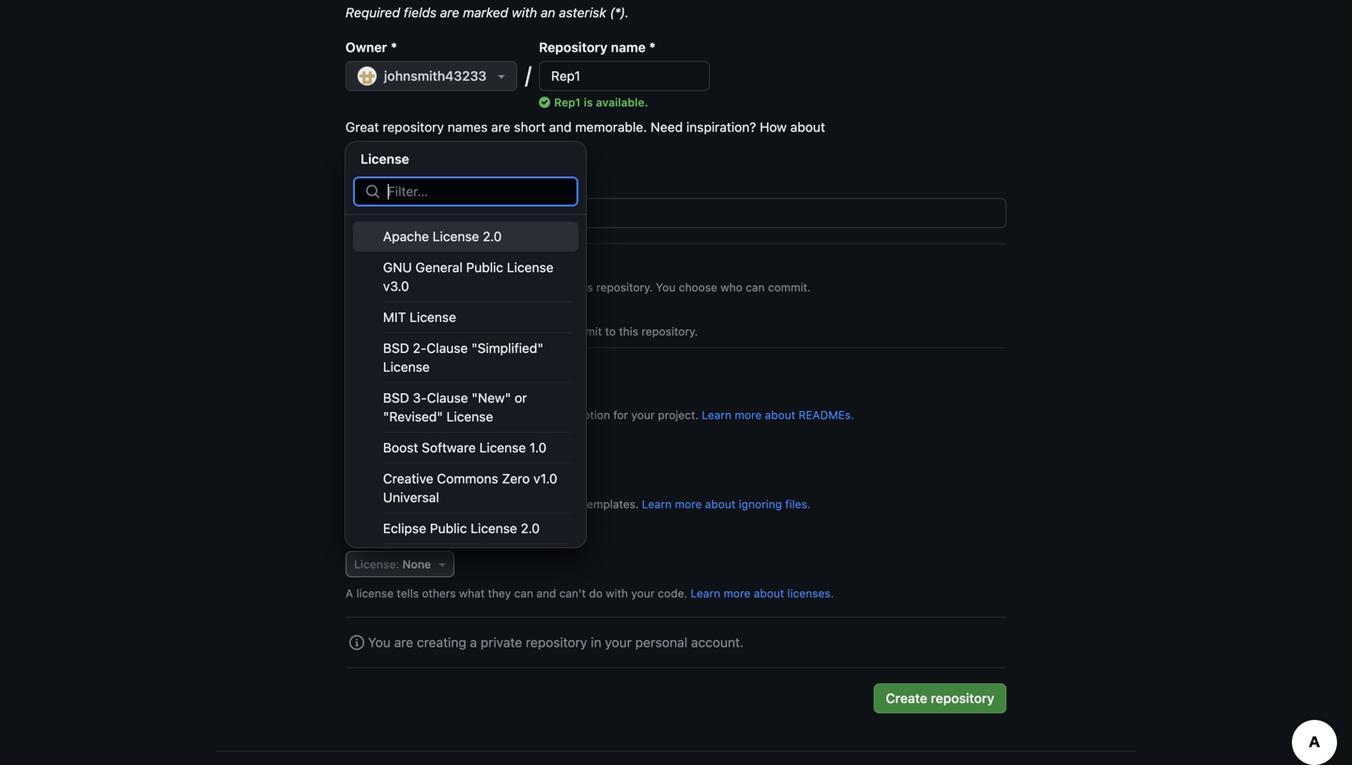 Task type: vqa. For each thing, say whether or not it's contained in the screenshot.
right :
yes



Task type: describe. For each thing, give the bounding box(es) containing it.
boost software license 1.0
[[383, 440, 547, 455]]

internet
[[485, 281, 526, 294]]

choose a license
[[346, 530, 452, 545]]

0 horizontal spatial none
[[402, 558, 431, 571]]

v3.0
[[383, 278, 409, 294]]

computing-
[[397, 144, 471, 160]]

memorable.
[[575, 119, 647, 135]]

can inside private you choose who can see and commit to this repository.
[[495, 325, 514, 338]]

who inside public anyone on the internet can see this repository. you choose who can commit.
[[720, 281, 742, 294]]

public inside gnu general public license v3.0
[[466, 260, 503, 275]]

special-computing-machine button
[[346, 137, 526, 167]]

repository up file
[[428, 365, 493, 381]]

repo image
[[376, 265, 398, 288]]

initialize
[[346, 365, 398, 381]]

great
[[346, 119, 379, 135]]

commons
[[437, 471, 498, 486]]

add for add a readme file this is where you can write a long description for your project. learn more about readmes.
[[368, 389, 393, 404]]

required fields are marked with an asterisk (*).
[[346, 5, 629, 20]]

where
[[406, 408, 438, 422]]

license down write
[[479, 440, 526, 455]]

private
[[481, 635, 522, 650]]

2-
[[413, 340, 427, 356]]

/
[[525, 61, 532, 87]]

commit
[[562, 325, 602, 338]]

short
[[514, 119, 545, 135]]

license down anyone on the left top
[[410, 309, 456, 325]]

license down choose a license
[[354, 558, 396, 571]]

anyone
[[406, 281, 445, 294]]

Private radio
[[346, 315, 361, 330]]

triangle down image
[[435, 557, 450, 572]]

bsd 2-clause "simplified" license
[[383, 340, 543, 375]]

add .gitignore
[[346, 440, 435, 456]]

project.
[[658, 408, 699, 422]]

and inside private you choose who can see and commit to this repository.
[[540, 325, 559, 338]]

names
[[448, 119, 488, 135]]

lock image
[[376, 309, 398, 332]]

apache license 2.0
[[383, 229, 502, 244]]

mit license
[[383, 309, 456, 325]]

boost
[[383, 440, 418, 455]]

in
[[591, 635, 601, 650]]

description
[[346, 177, 418, 192]]

a left list
[[541, 498, 547, 511]]

Add a README file checkbox
[[346, 389, 361, 404]]

account.
[[691, 635, 744, 650]]

sc 9kayk9 0 image
[[349, 635, 364, 650]]

creative commons zero v1.0 universal
[[383, 471, 557, 505]]

1 vertical spatial 2.0
[[521, 521, 540, 536]]

inspiration?
[[686, 119, 756, 135]]

file
[[466, 389, 485, 404]]

1 vertical spatial to
[[469, 498, 480, 511]]

1 vertical spatial learn
[[642, 498, 672, 511]]

a
[[346, 587, 353, 600]]

great repository names are short and memorable. need inspiration? how about special-computing-machine
[[346, 119, 829, 160]]

rep1
[[554, 96, 581, 109]]

clause for 3-
[[427, 390, 468, 406]]

learn more about ignoring files. link
[[642, 498, 811, 511]]

creating
[[417, 635, 466, 650]]

your inside add a readme file this is where you can write a long description for your project. learn more about readmes.
[[631, 408, 655, 422]]

an
[[541, 5, 555, 20]]

files.
[[785, 498, 811, 511]]

can inside add a readme file this is where you can write a long description for your project. learn more about readmes.
[[463, 408, 482, 422]]

repository name *
[[539, 39, 656, 55]]

code.
[[658, 587, 687, 600]]

gnu
[[383, 260, 412, 275]]

bsd 3-clause "new" or "revised" license
[[383, 390, 527, 424]]

readme
[[408, 389, 463, 404]]

a down or
[[515, 408, 521, 422]]

available.
[[596, 96, 648, 109]]

"simplified"
[[471, 340, 543, 356]]

bsd for bsd 2-clause "simplified" license
[[383, 340, 409, 356]]

which
[[389, 498, 420, 511]]

0 vertical spatial with
[[512, 5, 537, 20]]

eclipse public license 2.0
[[383, 521, 540, 536]]

gnu general public license v3.0
[[383, 260, 554, 294]]

license : none
[[354, 558, 431, 571]]

you inside public anyone on the internet can see this repository. you choose who can commit.
[[656, 281, 676, 294]]

about inside add a readme file this is where you can write a long description for your project. learn more about readmes.
[[765, 408, 795, 422]]

a license tells others what they can and can't do with your code. learn more about licenses.
[[346, 587, 834, 600]]

1 vertical spatial your
[[631, 587, 655, 600]]

license up the general
[[433, 229, 479, 244]]

universal
[[383, 490, 439, 505]]

choose which files not to track from a list of templates. learn more about ignoring files.
[[346, 498, 811, 511]]

2 vertical spatial more
[[724, 587, 751, 600]]

how
[[760, 119, 787, 135]]

to inside private you choose who can see and commit to this repository.
[[605, 325, 616, 338]]

0 horizontal spatial are
[[394, 635, 413, 650]]

check circle fill image
[[539, 97, 550, 108]]

choose inside public anyone on the internet can see this repository. you choose who can commit.
[[679, 281, 717, 294]]

can right internet
[[530, 281, 549, 294]]

a left 3-
[[397, 389, 404, 404]]

(optional)
[[422, 178, 476, 192]]

about inside great repository names are short and memorable. need inspiration? how about special-computing-machine
[[790, 119, 825, 135]]

0 horizontal spatial 2.0
[[483, 229, 502, 244]]

public anyone on the internet can see this repository. you choose who can commit.
[[406, 261, 811, 294]]

mit
[[383, 309, 406, 325]]

the
[[465, 281, 482, 294]]

choose inside private you choose who can see and commit to this repository.
[[428, 325, 467, 338]]

2 * from the left
[[649, 39, 656, 55]]

tells
[[397, 587, 419, 600]]

1 horizontal spatial :
[[457, 469, 461, 482]]

personal
[[635, 635, 687, 650]]

machine
[[471, 144, 525, 160]]

not
[[448, 498, 466, 511]]

initialize this repository with:
[[346, 365, 528, 381]]

search image
[[365, 184, 380, 199]]

see inside public anyone on the internet can see this repository. you choose who can commit.
[[552, 281, 571, 294]]

a left the private
[[470, 635, 477, 650]]

repository inside great repository names are short and memorable. need inspiration? how about special-computing-machine
[[383, 119, 444, 135]]

description (optional)
[[346, 177, 476, 192]]

Public radio
[[346, 271, 361, 286]]

they
[[488, 587, 511, 600]]

fields
[[404, 5, 437, 20]]

about left the ignoring
[[705, 498, 736, 511]]

repository inside button
[[931, 691, 994, 706]]

2 vertical spatial you
[[368, 635, 391, 650]]

0 vertical spatial .gitignore
[[374, 440, 435, 456]]

who inside private you choose who can see and commit to this repository.
[[470, 325, 492, 338]]

licenses.
[[787, 587, 834, 600]]

1 horizontal spatial is
[[584, 96, 593, 109]]

do
[[589, 587, 603, 600]]



Task type: locate. For each thing, give the bounding box(es) containing it.
johnsmith43233 button
[[346, 61, 518, 91]]

license down 2-
[[383, 359, 430, 375]]

1 vertical spatial you
[[406, 325, 425, 338]]

who up "simplified"
[[470, 325, 492, 338]]

can left commit.
[[746, 281, 765, 294]]

1 vertical spatial and
[[540, 325, 559, 338]]

see
[[552, 281, 571, 294], [518, 325, 536, 338]]

choose left commit.
[[679, 281, 717, 294]]

0 vertical spatial none
[[464, 469, 492, 482]]

license down track
[[471, 521, 517, 536]]

repository. down public anyone on the internet can see this repository. you choose who can commit.
[[642, 325, 698, 338]]

more left the ignoring
[[675, 498, 702, 511]]

1 * from the left
[[391, 39, 397, 55]]

bsd inside bsd 3-clause "new" or "revised" license
[[383, 390, 409, 406]]

0 horizontal spatial :
[[396, 558, 399, 571]]

of
[[569, 498, 580, 511]]

triangle down image inside johnsmith43233 popup button
[[494, 69, 509, 84]]

repository. up commit
[[596, 281, 653, 294]]

repository left in
[[526, 635, 587, 650]]

owner
[[346, 39, 387, 55]]

see up "simplified"
[[518, 325, 536, 338]]

and inside great repository names are short and memorable. need inspiration? how about special-computing-machine
[[549, 119, 572, 135]]

learn right templates.
[[642, 498, 672, 511]]

you inside private you choose who can see and commit to this repository.
[[406, 325, 425, 338]]

license up description at top left
[[361, 151, 409, 167]]

0 vertical spatial clause
[[427, 340, 468, 356]]

1 horizontal spatial none
[[464, 469, 492, 482]]

repository up computing-
[[383, 119, 444, 135]]

2 vertical spatial your
[[605, 635, 632, 650]]

1 vertical spatial clause
[[427, 390, 468, 406]]

0 vertical spatial your
[[631, 408, 655, 422]]

0 vertical spatial are
[[440, 5, 459, 20]]

license right a on the bottom left of page
[[356, 587, 394, 600]]

1 horizontal spatial are
[[440, 5, 459, 20]]

1 vertical spatial bsd
[[383, 390, 409, 406]]

triangle down image left '/' at the left top of the page
[[494, 69, 509, 84]]

public inside public anyone on the internet can see this repository. you choose who can commit.
[[406, 261, 445, 277]]

learn more about licenses. link
[[691, 587, 834, 600]]

2 vertical spatial are
[[394, 635, 413, 650]]

johnsmith43233
[[384, 68, 487, 84]]

you
[[656, 281, 676, 294], [406, 325, 425, 338], [368, 635, 391, 650]]

2 choose from the top
[[346, 530, 393, 545]]

none left triangle down image
[[402, 558, 431, 571]]

1 clause from the top
[[427, 340, 468, 356]]

none down boost software license 1.0
[[464, 469, 492, 482]]

2 vertical spatial learn
[[691, 587, 720, 600]]

"revised"
[[383, 409, 443, 424]]

more up account.
[[724, 587, 751, 600]]

need
[[651, 119, 683, 135]]

license inside bsd 3-clause "new" or "revised" license
[[447, 409, 493, 424]]

clause inside bsd 3-clause "new" or "revised" license
[[427, 390, 468, 406]]

1 vertical spatial repository.
[[642, 325, 698, 338]]

about
[[790, 119, 825, 135], [765, 408, 795, 422], [705, 498, 736, 511], [754, 587, 784, 600]]

: down choose a license
[[396, 558, 399, 571]]

learn inside add a readme file this is where you can write a long description for your project. learn more about readmes.
[[702, 408, 732, 422]]

you
[[441, 408, 460, 422]]

this right commit
[[619, 325, 638, 338]]

apache
[[383, 229, 429, 244]]

2 horizontal spatial this
[[619, 325, 638, 338]]

marked
[[463, 5, 508, 20]]

clause
[[427, 340, 468, 356], [427, 390, 468, 406]]

from
[[513, 498, 538, 511]]

"new"
[[472, 390, 511, 406]]

add for add .gitignore
[[346, 440, 371, 456]]

0 vertical spatial this
[[574, 281, 593, 294]]

list
[[550, 498, 566, 511]]

add a readme file this is where you can write a long description for your project. learn more about readmes.
[[368, 389, 854, 422]]

to right not
[[469, 498, 480, 511]]

is right this at the bottom
[[394, 408, 402, 422]]

name
[[611, 39, 646, 55]]

0 horizontal spatial license
[[356, 587, 394, 600]]

0 vertical spatial to
[[605, 325, 616, 338]]

on
[[448, 281, 462, 294]]

about left "licenses." on the bottom right
[[754, 587, 784, 600]]

others
[[422, 587, 456, 600]]

is right rep1
[[584, 96, 593, 109]]

.gitignore up creative
[[374, 440, 435, 456]]

0 horizontal spatial choose
[[428, 325, 467, 338]]

2.0 down choose a license text box
[[483, 229, 502, 244]]

and
[[549, 119, 572, 135], [540, 325, 559, 338], [536, 587, 556, 600]]

general
[[415, 260, 463, 275]]

0 horizontal spatial is
[[394, 408, 402, 422]]

repository. inside private you choose who can see and commit to this repository.
[[642, 325, 698, 338]]

1 horizontal spatial this
[[574, 281, 593, 294]]

can up "simplified"
[[495, 325, 514, 338]]

2.0
[[483, 229, 502, 244], [521, 521, 540, 536]]

1 choose from the top
[[346, 498, 386, 511]]

clause inside the bsd 2-clause "simplified" license
[[427, 340, 468, 356]]

your left code.
[[631, 587, 655, 600]]

license inside gnu general public license v3.0
[[507, 260, 554, 275]]

0 vertical spatial triangle down image
[[494, 69, 509, 84]]

1 horizontal spatial choose
[[679, 281, 717, 294]]

learn right code.
[[691, 587, 720, 600]]

you are creating a private repository in your personal account.
[[368, 635, 744, 650]]

readmes.
[[799, 408, 854, 422]]

bsd left 2-
[[383, 340, 409, 356]]

repository
[[383, 119, 444, 135], [428, 365, 493, 381], [526, 635, 587, 650], [931, 691, 994, 706]]

3-
[[413, 390, 427, 406]]

this up commit
[[574, 281, 593, 294]]

1 vertical spatial .gitignore
[[354, 469, 406, 482]]

write
[[486, 408, 512, 422]]

1 vertical spatial :
[[396, 558, 399, 571]]

private
[[406, 305, 450, 321]]

is inside add a readme file this is where you can write a long description for your project. learn more about readmes.
[[394, 408, 402, 422]]

are up machine
[[491, 119, 510, 135]]

1 vertical spatial choose
[[428, 325, 467, 338]]

add up this at the bottom
[[368, 389, 393, 404]]

license up triangle down image
[[408, 530, 452, 545]]

1.0
[[530, 440, 547, 455]]

2 horizontal spatial are
[[491, 119, 510, 135]]

see inside private you choose who can see and commit to this repository.
[[518, 325, 536, 338]]

0 vertical spatial more
[[735, 408, 762, 422]]

1 vertical spatial triangle down image
[[496, 468, 511, 483]]

2 clause from the top
[[427, 390, 468, 406]]

learn right the project.
[[702, 408, 732, 422]]

and down rep1
[[549, 119, 572, 135]]

this down 2-
[[402, 365, 425, 381]]

2 vertical spatial this
[[402, 365, 425, 381]]

0 horizontal spatial *
[[391, 39, 397, 55]]

1 horizontal spatial you
[[406, 325, 425, 338]]

1 vertical spatial with
[[606, 587, 628, 600]]

triangle down image
[[494, 69, 509, 84], [496, 468, 511, 483]]

long
[[524, 408, 547, 422]]

ignoring
[[739, 498, 782, 511]]

2.0 down from
[[521, 521, 540, 536]]

1 horizontal spatial with
[[606, 587, 628, 600]]

required
[[346, 5, 400, 20]]

to
[[605, 325, 616, 338], [469, 498, 480, 511]]

0 vertical spatial :
[[457, 469, 461, 482]]

who left commit.
[[720, 281, 742, 294]]

2 horizontal spatial you
[[656, 281, 676, 294]]

0 vertical spatial license
[[408, 530, 452, 545]]

(*).
[[610, 5, 629, 20]]

1 vertical spatial none
[[402, 558, 431, 571]]

can right they
[[514, 587, 533, 600]]

1 horizontal spatial who
[[720, 281, 742, 294]]

are left creating
[[394, 635, 413, 650]]

.gitignore
[[374, 440, 435, 456], [354, 469, 406, 482]]

track
[[483, 498, 510, 511]]

template
[[409, 469, 457, 482]]

1 horizontal spatial 2.0
[[521, 521, 540, 536]]

0 horizontal spatial to
[[469, 498, 480, 511]]

add down this at the bottom
[[346, 440, 371, 456]]

clause up you
[[427, 390, 468, 406]]

* right name
[[649, 39, 656, 55]]

templates.
[[583, 498, 639, 511]]

* right owner
[[391, 39, 397, 55]]

asterisk
[[559, 5, 606, 20]]

.gitignore template : none
[[354, 469, 492, 482]]

license
[[361, 151, 409, 167], [433, 229, 479, 244], [507, 260, 554, 275], [410, 309, 456, 325], [383, 359, 430, 375], [447, 409, 493, 424], [479, 440, 526, 455], [471, 521, 517, 536], [354, 558, 396, 571]]

with left an
[[512, 5, 537, 20]]

can't
[[559, 587, 586, 600]]

bsd inside the bsd 2-clause "simplified" license
[[383, 340, 409, 356]]

1 horizontal spatial to
[[605, 325, 616, 338]]

1 vertical spatial this
[[619, 325, 638, 338]]

0 vertical spatial choose
[[346, 498, 386, 511]]

1 horizontal spatial see
[[552, 281, 571, 294]]

description
[[551, 408, 610, 422]]

choose up license : none
[[346, 530, 393, 545]]

with:
[[497, 365, 528, 381]]

a up license : none
[[397, 530, 404, 545]]

clause up initialize this repository with:
[[427, 340, 468, 356]]

1 vertical spatial see
[[518, 325, 536, 338]]

private you choose who can see and commit to this repository.
[[406, 305, 698, 338]]

this inside public anyone on the internet can see this repository. you choose who can commit.
[[574, 281, 593, 294]]

your right for
[[631, 408, 655, 422]]

choose left which at the bottom of the page
[[346, 498, 386, 511]]

0 horizontal spatial who
[[470, 325, 492, 338]]

license up internet
[[507, 260, 554, 275]]

rep1 is available.
[[554, 96, 648, 109]]

0 vertical spatial see
[[552, 281, 571, 294]]

add inside add a readme file this is where you can write a long description for your project. learn more about readmes.
[[368, 389, 393, 404]]

0 vertical spatial 2.0
[[483, 229, 502, 244]]

choose for choose which files not to track from a list of templates. learn more about ignoring files.
[[346, 498, 386, 511]]

about right how
[[790, 119, 825, 135]]

clause for 2-
[[427, 340, 468, 356]]

your
[[631, 408, 655, 422], [631, 587, 655, 600], [605, 635, 632, 650]]

choose for choose a license
[[346, 530, 393, 545]]

1 vertical spatial are
[[491, 119, 510, 135]]

license inside the bsd 2-clause "simplified" license
[[383, 359, 430, 375]]

and left can't
[[536, 587, 556, 600]]

are right fields
[[440, 5, 459, 20]]

public up the 'the'
[[466, 260, 503, 275]]

create repository button
[[874, 684, 1007, 714]]

1 bsd from the top
[[383, 340, 409, 356]]

see up private you choose who can see and commit to this repository.
[[552, 281, 571, 294]]

2 bsd from the top
[[383, 390, 409, 406]]

about left "readmes."
[[765, 408, 795, 422]]

0 vertical spatial learn
[[702, 408, 732, 422]]

bsd for bsd 3-clause "new" or "revised" license
[[383, 390, 409, 406]]

0 vertical spatial add
[[368, 389, 393, 404]]

0 vertical spatial is
[[584, 96, 593, 109]]

your right in
[[605, 635, 632, 650]]

1 vertical spatial more
[[675, 498, 702, 511]]

is
[[584, 96, 593, 109], [394, 408, 402, 422]]

choose down private
[[428, 325, 467, 338]]

can down file
[[463, 408, 482, 422]]

create repository
[[886, 691, 994, 706]]

0 vertical spatial who
[[720, 281, 742, 294]]

with right do
[[606, 587, 628, 600]]

repository. inside public anyone on the internet can see this repository. you choose who can commit.
[[596, 281, 653, 294]]

1 horizontal spatial *
[[649, 39, 656, 55]]

repository right create
[[931, 691, 994, 706]]

Choose a license text field
[[388, 177, 577, 206]]

creative
[[383, 471, 433, 486]]

0 vertical spatial and
[[549, 119, 572, 135]]

special-
[[346, 144, 397, 160]]

or
[[515, 390, 527, 406]]

None text field
[[346, 199, 1006, 227]]

0 vertical spatial choose
[[679, 281, 717, 294]]

bsd left 3-
[[383, 390, 409, 406]]

to right commit
[[605, 325, 616, 338]]

this
[[574, 281, 593, 294], [619, 325, 638, 338], [402, 365, 425, 381]]

this inside private you choose who can see and commit to this repository.
[[619, 325, 638, 338]]

0 vertical spatial repository.
[[596, 281, 653, 294]]

1 vertical spatial license
[[356, 587, 394, 600]]

0 horizontal spatial this
[[402, 365, 425, 381]]

and left commit
[[540, 325, 559, 338]]

0 vertical spatial you
[[656, 281, 676, 294]]

more inside add a readme file this is where you can write a long description for your project. learn more about readmes.
[[735, 408, 762, 422]]

1 vertical spatial who
[[470, 325, 492, 338]]

commit.
[[768, 281, 811, 294]]

more right the project.
[[735, 408, 762, 422]]

0 horizontal spatial with
[[512, 5, 537, 20]]

0 horizontal spatial you
[[368, 635, 391, 650]]

license down file
[[447, 409, 493, 424]]

Repository text field
[[540, 62, 709, 90]]

.gitignore down add .gitignore
[[354, 469, 406, 482]]

triangle down image up track
[[496, 468, 511, 483]]

2 vertical spatial and
[[536, 587, 556, 600]]

software
[[422, 440, 476, 455]]

*
[[391, 39, 397, 55], [649, 39, 656, 55]]

who
[[720, 281, 742, 294], [470, 325, 492, 338]]

: down boost software license 1.0
[[457, 469, 461, 482]]

1 horizontal spatial license
[[408, 530, 452, 545]]

learn
[[702, 408, 732, 422], [642, 498, 672, 511], [691, 587, 720, 600]]

are inside great repository names are short and memorable. need inspiration? how about special-computing-machine
[[491, 119, 510, 135]]

0 vertical spatial bsd
[[383, 340, 409, 356]]

public up anyone on the left top
[[406, 261, 445, 277]]

what
[[459, 587, 485, 600]]

1 vertical spatial choose
[[346, 530, 393, 545]]

public down not
[[430, 521, 467, 536]]

0 horizontal spatial see
[[518, 325, 536, 338]]

owner *
[[346, 39, 397, 55]]

files
[[423, 498, 445, 511]]

repository
[[539, 39, 608, 55]]

1 vertical spatial add
[[346, 440, 371, 456]]

eclipse
[[383, 521, 426, 536]]

can
[[530, 281, 549, 294], [746, 281, 765, 294], [495, 325, 514, 338], [463, 408, 482, 422], [514, 587, 533, 600]]

zero
[[502, 471, 530, 486]]

1 vertical spatial is
[[394, 408, 402, 422]]

v1.0
[[533, 471, 557, 486]]



